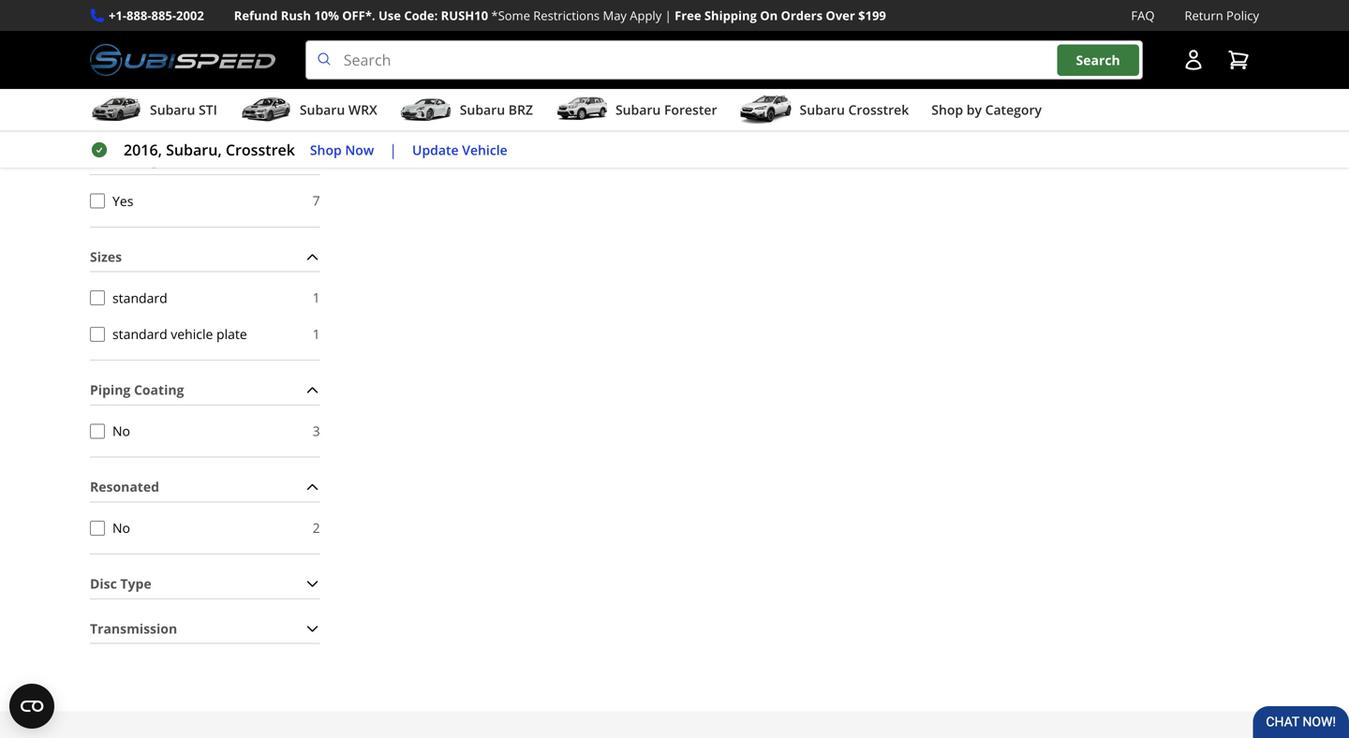 Task type: describe. For each thing, give the bounding box(es) containing it.
standard for standard
[[112, 289, 167, 307]]

vehicle
[[462, 141, 508, 159]]

return policy
[[1185, 7, 1259, 24]]

transmission
[[90, 620, 177, 637]]

a subaru wrx thumbnail image image
[[240, 96, 292, 124]]

$199
[[858, 7, 886, 24]]

code:
[[404, 7, 438, 24]]

brz
[[508, 101, 533, 119]]

2
[[313, 519, 320, 537]]

search input field
[[305, 40, 1143, 80]]

resonated
[[90, 478, 159, 496]]

disc type button
[[90, 570, 320, 599]]

0 horizontal spatial crosstrek
[[226, 140, 295, 160]]

a subaru sti thumbnail image image
[[90, 96, 142, 124]]

stainless
[[138, 59, 192, 76]]

304 stainless steel
[[112, 59, 225, 76]]

4
[[313, 58, 320, 76]]

subaru for subaru sti
[[150, 101, 195, 119]]

forester
[[664, 101, 717, 119]]

disc type
[[90, 575, 151, 593]]

885-
[[151, 7, 176, 24]]

kit package
[[90, 151, 166, 169]]

subaru forester
[[616, 101, 717, 119]]

standard button
[[90, 290, 105, 305]]

update vehicle
[[412, 141, 508, 159]]

button image
[[1182, 49, 1205, 71]]

1 for 4
[[313, 95, 320, 113]]

over
[[826, 7, 855, 24]]

kit
[[90, 151, 108, 169]]

304
[[112, 59, 135, 76]]

shop for shop now
[[310, 141, 342, 159]]

no for resonated
[[112, 519, 130, 537]]

package
[[112, 151, 166, 169]]

shop for shop by category
[[932, 101, 963, 119]]

coating
[[134, 381, 184, 399]]

piping coating button
[[90, 376, 320, 405]]

may
[[603, 7, 627, 24]]

return policy link
[[1185, 6, 1259, 25]]

subaru for subaru brz
[[460, 101, 505, 119]]

standard for standard vehicle plate
[[112, 325, 167, 343]]

kit package button
[[90, 146, 320, 174]]

Aluminum button
[[90, 97, 105, 111]]

+1-888-885-2002
[[109, 7, 204, 24]]

sizes button
[[90, 243, 320, 271]]

Yes button
[[90, 193, 105, 208]]

off*.
[[342, 7, 375, 24]]

304 Stainless Steel button
[[90, 60, 105, 75]]

a subaru brz thumbnail image image
[[400, 96, 452, 124]]

update
[[412, 141, 459, 159]]

1 for 1
[[313, 325, 320, 343]]

0 vertical spatial |
[[665, 7, 672, 24]]

subaru for subaru forester
[[616, 101, 661, 119]]

piping for piping material
[[90, 17, 131, 35]]

shop now
[[310, 141, 374, 159]]

subaru for subaru wrx
[[300, 101, 345, 119]]

a subaru forester thumbnail image image
[[556, 96, 608, 124]]

rush
[[281, 7, 311, 24]]

2016,
[[124, 140, 162, 160]]

transmission button
[[90, 614, 320, 643]]

aluminum
[[112, 95, 176, 113]]

2 1 from the top
[[313, 289, 320, 306]]

No button
[[90, 521, 105, 536]]

orders
[[781, 7, 823, 24]]

shipping
[[704, 7, 757, 24]]

888-
[[127, 7, 151, 24]]

piping material button
[[90, 12, 320, 41]]

return
[[1185, 7, 1223, 24]]

subaru crosstrek button
[[740, 93, 909, 130]]

subaru crosstrek
[[800, 101, 909, 119]]



Task type: locate. For each thing, give the bounding box(es) containing it.
subaru right a subaru crosstrek thumbnail image on the right of the page
[[800, 101, 845, 119]]

category
[[985, 101, 1042, 119]]

shop now link
[[310, 139, 374, 161]]

standard right standard button
[[112, 289, 167, 307]]

yes
[[112, 192, 133, 210]]

1 vertical spatial shop
[[310, 141, 342, 159]]

subaru brz
[[460, 101, 533, 119]]

1 vertical spatial crosstrek
[[226, 140, 295, 160]]

subaru for subaru crosstrek
[[800, 101, 845, 119]]

1
[[313, 95, 320, 113], [313, 289, 320, 306], [313, 325, 320, 343]]

no for piping coating
[[112, 422, 130, 440]]

subaru,
[[166, 140, 222, 160]]

0 vertical spatial shop
[[932, 101, 963, 119]]

shop left the now in the top left of the page
[[310, 141, 342, 159]]

subaru wrx
[[300, 101, 377, 119]]

plate
[[216, 325, 247, 343]]

1 piping from the top
[[90, 17, 131, 35]]

0 vertical spatial standard
[[112, 289, 167, 307]]

0 vertical spatial piping
[[90, 17, 131, 35]]

subaru brz button
[[400, 93, 533, 130]]

use
[[378, 7, 401, 24]]

subaru wrx button
[[240, 93, 377, 130]]

0 vertical spatial crosstrek
[[848, 101, 909, 119]]

1 vertical spatial piping
[[90, 381, 131, 399]]

subaru left sti
[[150, 101, 195, 119]]

subaru
[[150, 101, 195, 119], [300, 101, 345, 119], [460, 101, 505, 119], [616, 101, 661, 119], [800, 101, 845, 119]]

piping inside dropdown button
[[90, 17, 131, 35]]

None button
[[90, 424, 105, 439]]

7
[[313, 192, 320, 210]]

1 1 from the top
[[313, 95, 320, 113]]

0 horizontal spatial |
[[389, 140, 397, 160]]

subaru left wrx
[[300, 101, 345, 119]]

+1-
[[109, 7, 127, 24]]

piping inside dropdown button
[[90, 381, 131, 399]]

2016, subaru, crosstrek
[[124, 140, 295, 160]]

faq
[[1131, 7, 1155, 24]]

3 subaru from the left
[[460, 101, 505, 119]]

search button
[[1057, 44, 1139, 76]]

subaru sti button
[[90, 93, 217, 130]]

rush10
[[441, 7, 488, 24]]

sizes
[[90, 248, 122, 265]]

1 standard from the top
[[112, 289, 167, 307]]

3 1 from the top
[[313, 325, 320, 343]]

standard vehicle plate
[[112, 325, 247, 343]]

subispeed logo image
[[90, 40, 275, 80]]

shop
[[932, 101, 963, 119], [310, 141, 342, 159]]

sti
[[199, 101, 217, 119]]

0 vertical spatial no
[[112, 422, 130, 440]]

free
[[675, 7, 701, 24]]

refund
[[234, 7, 278, 24]]

no right no button
[[112, 519, 130, 537]]

steel
[[195, 59, 225, 76]]

piping for piping coating
[[90, 381, 131, 399]]

1 vertical spatial 1
[[313, 289, 320, 306]]

a subaru crosstrek thumbnail image image
[[740, 96, 792, 124]]

shop inside shop now link
[[310, 141, 342, 159]]

open widget image
[[9, 684, 54, 729]]

search
[[1076, 51, 1120, 69]]

1 vertical spatial standard
[[112, 325, 167, 343]]

no down piping coating
[[112, 422, 130, 440]]

vehicle
[[171, 325, 213, 343]]

1 vertical spatial no
[[112, 519, 130, 537]]

1 horizontal spatial shop
[[932, 101, 963, 119]]

piping
[[90, 17, 131, 35], [90, 381, 131, 399]]

2 vertical spatial 1
[[313, 325, 320, 343]]

2 no from the top
[[112, 519, 130, 537]]

subaru left brz
[[460, 101, 505, 119]]

shop inside shop by category dropdown button
[[932, 101, 963, 119]]

2002
[[176, 7, 204, 24]]

| right the now in the top left of the page
[[389, 140, 397, 160]]

shop by category
[[932, 101, 1042, 119]]

refund rush 10% off*. use code: rush10 *some restrictions may apply | free shipping on orders over $199
[[234, 7, 886, 24]]

restrictions
[[533, 7, 600, 24]]

shop by category button
[[932, 93, 1042, 130]]

policy
[[1226, 7, 1259, 24]]

| left "free"
[[665, 7, 672, 24]]

apply
[[630, 7, 662, 24]]

4 subaru from the left
[[616, 101, 661, 119]]

now
[[345, 141, 374, 159]]

type
[[120, 575, 151, 593]]

10%
[[314, 7, 339, 24]]

standard vehicle plate button
[[90, 327, 105, 342]]

2 subaru from the left
[[300, 101, 345, 119]]

resonated button
[[90, 473, 320, 502]]

1 vertical spatial |
[[389, 140, 397, 160]]

5 subaru from the left
[[800, 101, 845, 119]]

faq link
[[1131, 6, 1155, 25]]

+1-888-885-2002 link
[[109, 6, 204, 25]]

subaru sti
[[150, 101, 217, 119]]

3
[[313, 422, 320, 440]]

|
[[665, 7, 672, 24], [389, 140, 397, 160]]

piping coating
[[90, 381, 184, 399]]

crosstrek
[[848, 101, 909, 119], [226, 140, 295, 160]]

no
[[112, 422, 130, 440], [112, 519, 130, 537]]

on
[[760, 7, 778, 24]]

standard right standard vehicle plate button
[[112, 325, 167, 343]]

2 piping from the top
[[90, 381, 131, 399]]

0 vertical spatial 1
[[313, 95, 320, 113]]

1 horizontal spatial crosstrek
[[848, 101, 909, 119]]

2 standard from the top
[[112, 325, 167, 343]]

material
[[134, 17, 190, 35]]

piping material
[[90, 17, 190, 35]]

subaru left forester
[[616, 101, 661, 119]]

crosstrek inside dropdown button
[[848, 101, 909, 119]]

piping up 304
[[90, 17, 131, 35]]

disc
[[90, 575, 117, 593]]

1 no from the top
[[112, 422, 130, 440]]

wrx
[[348, 101, 377, 119]]

subaru forester button
[[556, 93, 717, 130]]

by
[[967, 101, 982, 119]]

update vehicle button
[[412, 139, 508, 161]]

0 horizontal spatial shop
[[310, 141, 342, 159]]

1 horizontal spatial |
[[665, 7, 672, 24]]

piping left coating
[[90, 381, 131, 399]]

*some
[[491, 7, 530, 24]]

standard
[[112, 289, 167, 307], [112, 325, 167, 343]]

shop left by at the right top of the page
[[932, 101, 963, 119]]

1 subaru from the left
[[150, 101, 195, 119]]



Task type: vqa. For each thing, say whether or not it's contained in the screenshot.
Number Field on the right top of page
no



